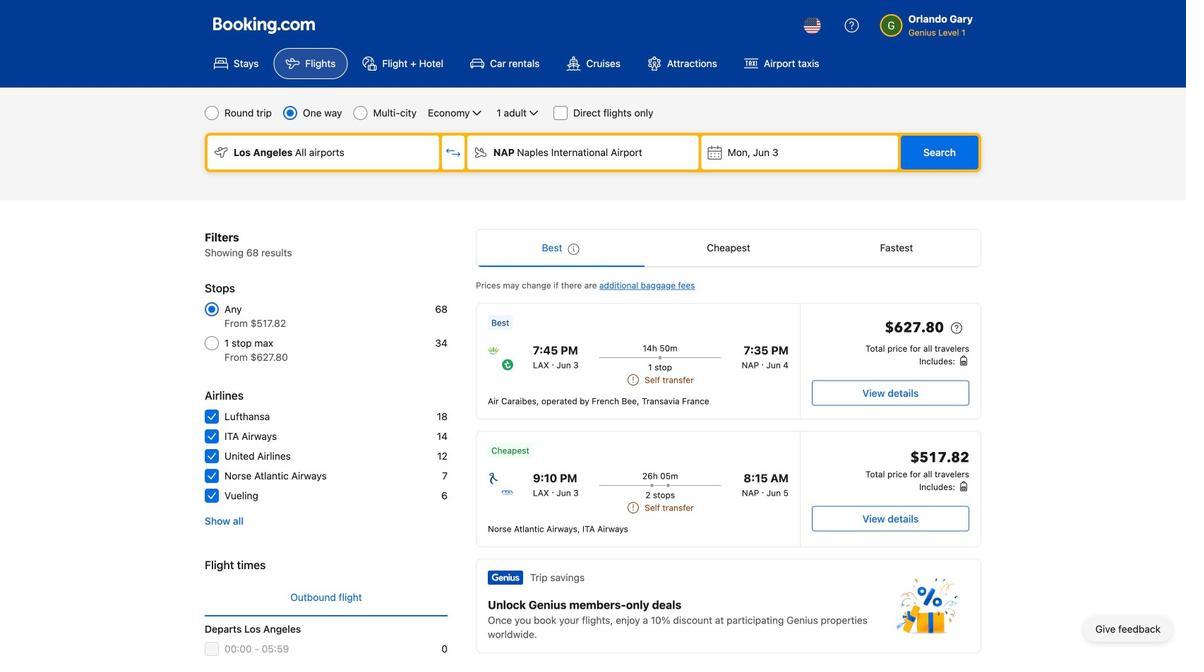 Task type: locate. For each thing, give the bounding box(es) containing it.
best image
[[568, 244, 580, 255]]

genius image
[[488, 571, 523, 585], [488, 571, 523, 585], [896, 578, 959, 635]]

best image
[[568, 244, 580, 255]]

tab list
[[477, 230, 981, 268]]



Task type: vqa. For each thing, say whether or not it's contained in the screenshot.
17:49's 23
no



Task type: describe. For each thing, give the bounding box(es) containing it.
$627.80 region
[[812, 317, 970, 342]]

your account menu orlando gary genius level 1 element
[[881, 12, 973, 39]]

flights homepage image
[[213, 17, 315, 34]]



